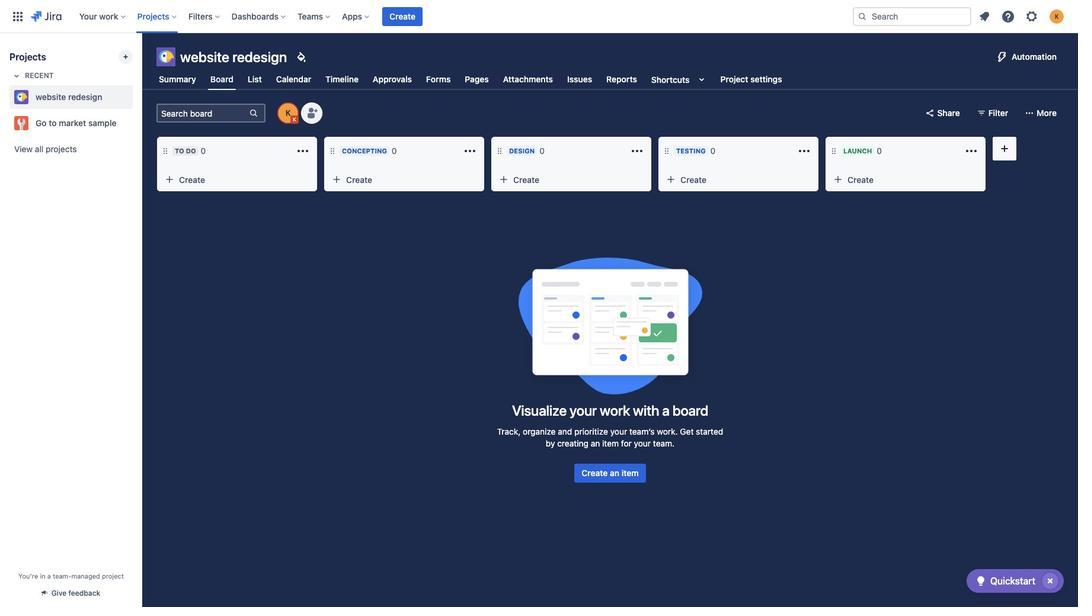 Task type: locate. For each thing, give the bounding box(es) containing it.
an inside button
[[610, 468, 620, 479]]

0 horizontal spatial item
[[602, 439, 619, 449]]

0 right concepting at left
[[392, 146, 397, 156]]

launch
[[844, 147, 872, 155]]

your up "for"
[[611, 427, 627, 437]]

more
[[1037, 108, 1057, 118]]

sample
[[88, 118, 117, 128]]

0 for launch 0
[[877, 146, 882, 156]]

0
[[201, 146, 206, 156], [392, 146, 397, 156], [540, 146, 545, 156], [711, 146, 716, 156], [877, 146, 882, 156]]

2 horizontal spatial your
[[634, 439, 651, 449]]

more button
[[1021, 104, 1064, 123]]

1 horizontal spatial work
[[600, 403, 630, 419]]

projects inside popup button
[[137, 11, 169, 21]]

create button for testing 0
[[662, 170, 816, 189]]

0 vertical spatial redesign
[[233, 49, 287, 65]]

help image
[[1001, 9, 1016, 23]]

0 for concepting 0
[[392, 146, 397, 156]]

1 horizontal spatial column actions menu image
[[463, 144, 477, 158]]

forms link
[[424, 69, 453, 90]]

0 horizontal spatial work
[[99, 11, 118, 21]]

create down concepting at left
[[346, 175, 372, 185]]

0 vertical spatial website
[[180, 49, 229, 65]]

0 right design
[[540, 146, 545, 156]]

website down 'recent'
[[36, 92, 66, 102]]

0 horizontal spatial redesign
[[68, 92, 102, 102]]

list link
[[245, 69, 264, 90]]

project settings
[[721, 74, 782, 84]]

redesign
[[233, 49, 287, 65], [68, 92, 102, 102]]

1 column actions menu image from the left
[[296, 144, 310, 158]]

team.
[[653, 439, 675, 449]]

0 vertical spatial an
[[591, 439, 600, 449]]

project settings link
[[718, 69, 785, 90]]

0 horizontal spatial an
[[591, 439, 600, 449]]

projects up 'recent'
[[9, 52, 46, 62]]

for
[[621, 439, 632, 449]]

3 0 from the left
[[540, 146, 545, 156]]

your up prioritize on the bottom of page
[[570, 403, 597, 419]]

2 0 from the left
[[392, 146, 397, 156]]

0 vertical spatial projects
[[137, 11, 169, 21]]

view all projects link
[[9, 139, 133, 160]]

design
[[509, 147, 535, 155]]

2 horizontal spatial column actions menu image
[[798, 144, 812, 158]]

1 horizontal spatial redesign
[[233, 49, 287, 65]]

work inside your work popup button
[[99, 11, 118, 21]]

2 column actions menu image from the left
[[965, 144, 979, 158]]

1 vertical spatial item
[[622, 468, 639, 479]]

you're
[[18, 573, 38, 580]]

a right with
[[662, 403, 670, 419]]

column actions menu image for testing 0
[[798, 144, 812, 158]]

create button
[[382, 7, 423, 26], [160, 170, 314, 189], [327, 170, 481, 189], [495, 170, 649, 189], [662, 170, 816, 189], [829, 170, 983, 189]]

2 vertical spatial your
[[634, 439, 651, 449]]

1 horizontal spatial website redesign
[[180, 49, 287, 65]]

column actions menu image for launch 0
[[965, 144, 979, 158]]

dashboards
[[232, 11, 279, 21]]

to
[[49, 118, 57, 128]]

0 right do
[[201, 146, 206, 156]]

work
[[99, 11, 118, 21], [600, 403, 630, 419]]

create down launch 0 at the right
[[848, 175, 874, 185]]

project
[[721, 74, 749, 84]]

3 column actions menu image from the left
[[798, 144, 812, 158]]

apps button
[[339, 7, 374, 26]]

1 vertical spatial your
[[611, 427, 627, 437]]

redesign up go to market sample
[[68, 92, 102, 102]]

an down prioritize on the bottom of page
[[591, 439, 600, 449]]

0 horizontal spatial column actions menu image
[[630, 144, 645, 158]]

1 vertical spatial website
[[36, 92, 66, 102]]

projects
[[46, 144, 77, 154]]

0 horizontal spatial website
[[36, 92, 66, 102]]

dashboards button
[[228, 7, 291, 26]]

1 horizontal spatial a
[[662, 403, 670, 419]]

board
[[210, 74, 234, 84]]

tab list
[[149, 69, 792, 90]]

teams button
[[294, 7, 335, 26]]

create inside button
[[582, 468, 608, 479]]

1 horizontal spatial column actions menu image
[[965, 144, 979, 158]]

forms
[[426, 74, 451, 84]]

create button down do
[[160, 170, 314, 189]]

0 vertical spatial item
[[602, 439, 619, 449]]

board
[[673, 403, 709, 419]]

create
[[390, 11, 416, 21], [179, 175, 205, 185], [346, 175, 372, 185], [513, 175, 540, 185], [681, 175, 707, 185], [848, 175, 874, 185], [582, 468, 608, 479]]

design 0
[[509, 146, 545, 156]]

1 horizontal spatial an
[[610, 468, 620, 479]]

concepting
[[342, 147, 387, 155]]

column actions menu image for to do 0
[[296, 144, 310, 158]]

item left "for"
[[602, 439, 619, 449]]

create button down the testing 0
[[662, 170, 816, 189]]

0 for design 0
[[540, 146, 545, 156]]

website redesign up market
[[36, 92, 102, 102]]

create inside primary "element"
[[390, 11, 416, 21]]

4 0 from the left
[[711, 146, 716, 156]]

and
[[558, 427, 572, 437]]

1 horizontal spatial projects
[[137, 11, 169, 21]]

0 right "launch"
[[877, 146, 882, 156]]

website redesign up board at left top
[[180, 49, 287, 65]]

calendar link
[[274, 69, 314, 90]]

create down do
[[179, 175, 205, 185]]

banner
[[0, 0, 1079, 33]]

your work
[[79, 11, 118, 21]]

website
[[180, 49, 229, 65], [36, 92, 66, 102]]

item
[[602, 439, 619, 449], [622, 468, 639, 479]]

0 vertical spatial a
[[662, 403, 670, 419]]

settings image
[[1025, 9, 1039, 23]]

calendar
[[276, 74, 311, 84]]

add to starred image
[[129, 116, 143, 130]]

column actions menu image left testing
[[630, 144, 645, 158]]

create an item
[[582, 468, 639, 479]]

collapse image
[[946, 144, 960, 158]]

create for concepting 0
[[346, 175, 372, 185]]

visualize
[[512, 403, 567, 419]]

an inside track, organize and prioritize your team's work. get started by creating an item for your team.
[[591, 439, 600, 449]]

column actions menu image right collapse image
[[965, 144, 979, 158]]

0 horizontal spatial column actions menu image
[[296, 144, 310, 158]]

create right apps popup button
[[390, 11, 416, 21]]

pages
[[465, 74, 489, 84]]

your
[[79, 11, 97, 21]]

0 horizontal spatial projects
[[9, 52, 46, 62]]

column actions menu image for concepting 0
[[463, 144, 477, 158]]

item down "for"
[[622, 468, 639, 479]]

testing 0
[[677, 146, 716, 156]]

1 horizontal spatial item
[[622, 468, 639, 479]]

create button right apps popup button
[[382, 7, 423, 26]]

a
[[662, 403, 670, 419], [47, 573, 51, 580]]

prioritize
[[575, 427, 608, 437]]

website up board at left top
[[180, 49, 229, 65]]

summary
[[159, 74, 196, 84]]

2 column actions menu image from the left
[[463, 144, 477, 158]]

item inside button
[[622, 468, 639, 479]]

0 horizontal spatial website redesign
[[36, 92, 102, 102]]

1 column actions menu image from the left
[[630, 144, 645, 158]]

apps
[[342, 11, 362, 21]]

work right your
[[99, 11, 118, 21]]

attachments link
[[501, 69, 556, 90]]

list
[[248, 74, 262, 84]]

add people image
[[305, 106, 319, 120]]

0 vertical spatial work
[[99, 11, 118, 21]]

1 vertical spatial a
[[47, 573, 51, 580]]

quickstart
[[991, 576, 1036, 587]]

column actions menu image
[[630, 144, 645, 158], [965, 144, 979, 158]]

work up track, organize and prioritize your team's work. get started by creating an item for your team.
[[600, 403, 630, 419]]

create down design 0
[[513, 175, 540, 185]]

1 vertical spatial an
[[610, 468, 620, 479]]

0 vertical spatial your
[[570, 403, 597, 419]]

an
[[591, 439, 600, 449], [610, 468, 620, 479]]

projects up the sidebar navigation image
[[137, 11, 169, 21]]

1 horizontal spatial website
[[180, 49, 229, 65]]

creating
[[557, 439, 589, 449]]

get
[[680, 427, 694, 437]]

column actions menu image left design
[[463, 144, 477, 158]]

column actions menu image for design 0
[[630, 144, 645, 158]]

create button inside primary "element"
[[382, 7, 423, 26]]

create button down concepting 0
[[327, 170, 481, 189]]

do
[[186, 147, 196, 155]]

issues link
[[565, 69, 595, 90]]

a right in
[[47, 573, 51, 580]]

automation
[[1012, 52, 1057, 62]]

tab list containing board
[[149, 69, 792, 90]]

your
[[570, 403, 597, 419], [611, 427, 627, 437], [634, 439, 651, 449]]

your work button
[[76, 7, 130, 26]]

column actions menu image
[[296, 144, 310, 158], [463, 144, 477, 158], [798, 144, 812, 158]]

managed
[[71, 573, 100, 580]]

filters
[[188, 11, 213, 21]]

create down the testing 0
[[681, 175, 707, 185]]

create button down launch 0 at the right
[[829, 170, 983, 189]]

create button down design 0
[[495, 170, 649, 189]]

your down team's
[[634, 439, 651, 449]]

1 vertical spatial projects
[[9, 52, 46, 62]]

column actions menu image left "launch"
[[798, 144, 812, 158]]

jira image
[[31, 9, 62, 23], [31, 9, 62, 23]]

1 vertical spatial redesign
[[68, 92, 102, 102]]

collapse recent projects image
[[9, 69, 24, 83]]

column actions menu image down add people image on the top left of the page
[[296, 144, 310, 158]]

create down creating
[[582, 468, 608, 479]]

5 0 from the left
[[877, 146, 882, 156]]

website redesign
[[180, 49, 287, 65], [36, 92, 102, 102]]

an down track, organize and prioritize your team's work. get started by creating an item for your team.
[[610, 468, 620, 479]]

redesign inside the website redesign link
[[68, 92, 102, 102]]

redesign up 'list'
[[233, 49, 287, 65]]

projects
[[137, 11, 169, 21], [9, 52, 46, 62]]

filter button
[[972, 104, 1016, 123]]

0 right testing
[[711, 146, 716, 156]]

1 vertical spatial work
[[600, 403, 630, 419]]



Task type: describe. For each thing, give the bounding box(es) containing it.
feedback
[[69, 589, 100, 598]]

1 vertical spatial website redesign
[[36, 92, 102, 102]]

issues
[[567, 74, 592, 84]]

testing
[[677, 147, 706, 155]]

pages link
[[463, 69, 491, 90]]

0 for testing 0
[[711, 146, 716, 156]]

create button for concepting 0
[[327, 170, 481, 189]]

attachments
[[503, 74, 553, 84]]

summary link
[[157, 69, 199, 90]]

appswitcher icon image
[[11, 9, 25, 23]]

banner containing your work
[[0, 0, 1079, 33]]

concepting 0
[[342, 146, 397, 156]]

sidebar navigation image
[[129, 47, 155, 71]]

teams
[[298, 11, 323, 21]]

shortcuts
[[652, 74, 690, 84]]

create column image
[[998, 142, 1012, 156]]

add to starred image
[[129, 90, 143, 104]]

give feedback button
[[35, 584, 107, 604]]

approvals link
[[371, 69, 414, 90]]

quickstart button
[[967, 570, 1064, 594]]

1 horizontal spatial your
[[611, 427, 627, 437]]

project
[[102, 573, 124, 580]]

0 vertical spatial website redesign
[[180, 49, 287, 65]]

visualize your work with a board
[[512, 403, 709, 419]]

create button for to do 0
[[160, 170, 314, 189]]

create button for design 0
[[495, 170, 649, 189]]

automation image
[[996, 50, 1010, 64]]

view all projects
[[14, 144, 77, 154]]

0 horizontal spatial your
[[570, 403, 597, 419]]

filter
[[989, 108, 1009, 118]]

create project image
[[121, 52, 130, 62]]

automation button
[[991, 47, 1064, 66]]

launch 0
[[844, 146, 882, 156]]

create for design 0
[[513, 175, 540, 185]]

Search field
[[853, 7, 972, 26]]

Search board text field
[[158, 105, 248, 122]]

reports
[[607, 74, 637, 84]]

recent
[[25, 71, 54, 80]]

website redesign link
[[9, 85, 128, 109]]

to
[[175, 147, 184, 155]]

search image
[[858, 12, 867, 21]]

reports link
[[604, 69, 640, 90]]

settings
[[751, 74, 782, 84]]

go
[[36, 118, 47, 128]]

primary element
[[7, 0, 844, 33]]

organize
[[523, 427, 556, 437]]

shortcuts button
[[649, 69, 711, 90]]

started
[[696, 427, 724, 437]]

create for to do 0
[[179, 175, 205, 185]]

your profile and settings image
[[1050, 9, 1064, 23]]

team's
[[630, 427, 655, 437]]

market
[[59, 118, 86, 128]]

dismiss quickstart image
[[1041, 572, 1060, 591]]

track, organize and prioritize your team's work. get started by creating an item for your team.
[[497, 427, 724, 449]]

in
[[40, 573, 45, 580]]

timeline link
[[323, 69, 361, 90]]

to do 0
[[175, 146, 206, 156]]

give
[[51, 589, 67, 598]]

filters button
[[185, 7, 225, 26]]

notifications image
[[978, 9, 992, 23]]

share button
[[921, 104, 968, 123]]

create an item button
[[575, 464, 646, 483]]

view
[[14, 144, 33, 154]]

track,
[[497, 427, 521, 437]]

create button for launch 0
[[829, 170, 983, 189]]

give feedback
[[51, 589, 100, 598]]

work.
[[657, 427, 678, 437]]

share
[[938, 108, 960, 118]]

timeline
[[326, 74, 359, 84]]

go to market sample
[[36, 118, 117, 128]]

you're in a team-managed project
[[18, 573, 124, 580]]

with
[[633, 403, 659, 419]]

go to market sample link
[[9, 111, 128, 135]]

approvals
[[373, 74, 412, 84]]

1 0 from the left
[[201, 146, 206, 156]]

team-
[[53, 573, 71, 580]]

create for launch 0
[[848, 175, 874, 185]]

check image
[[974, 575, 988, 589]]

projects button
[[134, 7, 181, 26]]

set project background image
[[294, 50, 309, 64]]

by
[[546, 439, 555, 449]]

0 horizontal spatial a
[[47, 573, 51, 580]]

create for testing 0
[[681, 175, 707, 185]]

all
[[35, 144, 43, 154]]

item inside track, organize and prioritize your team's work. get started by creating an item for your team.
[[602, 439, 619, 449]]



Task type: vqa. For each thing, say whether or not it's contained in the screenshot.
rightmost an
yes



